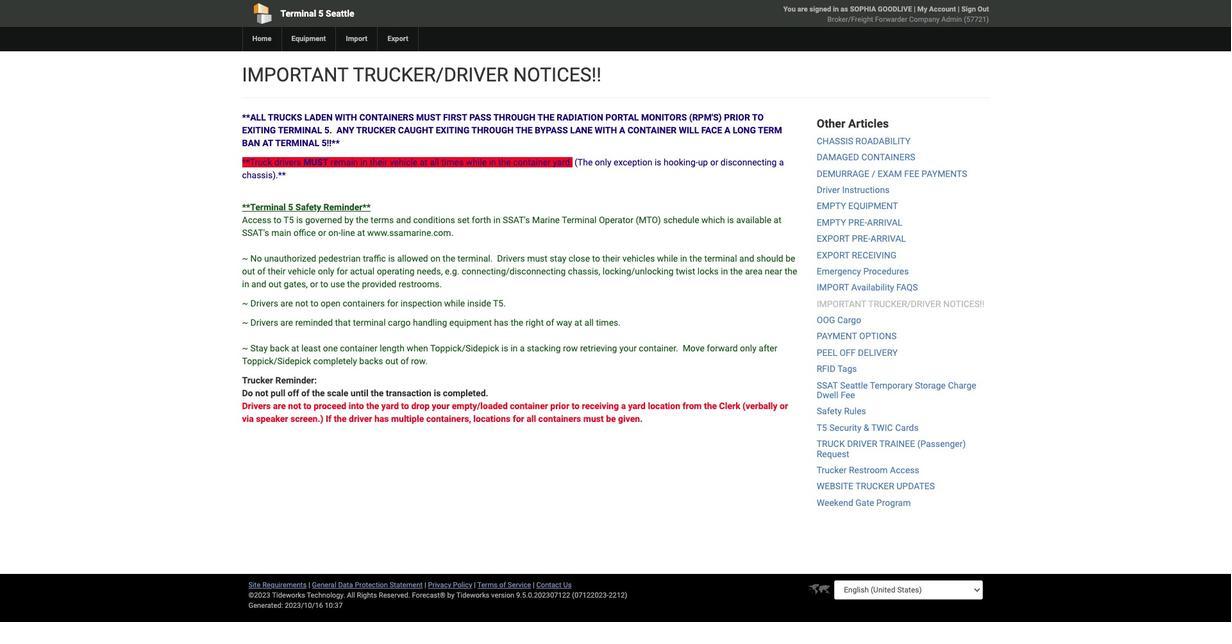 Task type: vqa. For each thing, say whether or not it's contained in the screenshot.
right the 'Peel'
no



Task type: locate. For each thing, give the bounding box(es) containing it.
safety inside other articles chassis roadability damaged containers demurrage / exam fee payments driver instructions empty equipment empty pre-arrival export pre-arrival export receiving emergency procedures import availability faqs important trucker/driver notices!! oog cargo payment options peel off delivery rfid tags ssat seattle temporary storage charge dwell fee safety rules t5 security & twic cards truck driver trainee (passenger) request trucker restroom access website trucker updates weekend gate program
[[817, 406, 842, 417]]

containers inside **all trucks laden with containers must first pass through the radiation portal monitors (rpm's) prior to exiting terminal 5.  any trucker caught exiting through the bypass lane with a container will face a long term ban at terminal 5!!**
[[359, 112, 414, 123]]

1 horizontal spatial containers
[[862, 152, 916, 162]]

1 vertical spatial empty
[[817, 217, 846, 228]]

a down portal
[[619, 125, 626, 135]]

the left right
[[511, 318, 524, 328]]

dwell
[[817, 390, 839, 400]]

is inside (the only exception is hooking-up or disconnecting a chassis).**
[[655, 157, 662, 167]]

import link
[[336, 27, 377, 51]]

&
[[864, 423, 870, 433]]

exam
[[878, 168, 902, 179]]

1 vertical spatial t5
[[817, 423, 827, 433]]

are inside you are signed in as sophia goodlive | my account | sign out broker/freight forwarder company admin (57721)
[[798, 5, 808, 13]]

1 vertical spatial toppick/sidepick
[[242, 356, 311, 366]]

container
[[628, 125, 677, 135]]

must down 5!!**
[[304, 157, 328, 167]]

protection
[[355, 581, 388, 589]]

0 vertical spatial notices!!
[[513, 64, 602, 86]]

1 ~ from the top
[[242, 253, 248, 264]]

2 horizontal spatial while
[[657, 253, 678, 264]]

1 horizontal spatial toppick/sidepick
[[430, 343, 499, 353]]

trucker/driver inside other articles chassis roadability damaged containers demurrage / exam fee payments driver instructions empty equipment empty pre-arrival export pre-arrival export receiving emergency procedures import availability faqs important trucker/driver notices!! oog cargo payment options peel off delivery rfid tags ssat seattle temporary storage charge dwell fee safety rules t5 security & twic cards truck driver trainee (passenger) request trucker restroom access website trucker updates weekend gate program
[[869, 299, 941, 309]]

0 horizontal spatial a
[[619, 125, 626, 135]]

1 vertical spatial containers
[[862, 152, 916, 162]]

is up containers,
[[434, 388, 441, 398]]

1 vertical spatial be
[[606, 414, 616, 424]]

has right driver
[[375, 414, 389, 424]]

1 vertical spatial out
[[269, 279, 282, 289]]

data
[[338, 581, 353, 589]]

t5 inside **terminal 5 safety reminder** access to t5 is governed by the terms and conditions set forth in ssat's marine terminal operator (mto) schedule which is available at ssat's main office or on-line at
[[284, 215, 294, 225]]

be inside trucker reminder: do not pull off of the scale until the transaction is completed. drivers are not to proceed into the yard to drop your empty/loaded container prior to receiving a yard location from the clerk (verbally or via speaker screen.) if the driver has multiple containers, locations for all containers must be given.
[[606, 414, 616, 424]]

a
[[619, 125, 626, 135], [725, 125, 731, 135]]

only up 'use'
[[318, 266, 334, 276]]

containers
[[343, 298, 385, 309], [539, 414, 581, 424]]

or left on-
[[318, 228, 326, 238]]

to up "screen.)"
[[304, 401, 312, 411]]

rfid tags link
[[817, 364, 857, 374]]

has down t5.
[[494, 318, 509, 328]]

0 vertical spatial terminal
[[281, 8, 316, 19]]

1 vertical spatial through
[[472, 125, 514, 135]]

delivery
[[858, 348, 898, 358]]

forward
[[707, 343, 738, 353]]

1 horizontal spatial a
[[621, 401, 626, 411]]

containers down prior
[[539, 414, 581, 424]]

0 horizontal spatial terminal
[[281, 8, 316, 19]]

cards
[[896, 423, 919, 433]]

connecting/disconnecting
[[462, 266, 566, 276]]

instructions
[[842, 185, 890, 195]]

2 horizontal spatial for
[[513, 414, 525, 424]]

0 vertical spatial container
[[513, 157, 551, 167]]

0 vertical spatial terminal
[[278, 125, 322, 135]]

service
[[508, 581, 531, 589]]

be down receiving at the bottom of page
[[606, 414, 616, 424]]

2 export from the top
[[817, 250, 850, 260]]

version
[[491, 591, 515, 600]]

toppick/sidepick down equipment
[[430, 343, 499, 353]]

0 vertical spatial their
[[370, 157, 388, 167]]

until
[[351, 388, 369, 398]]

1 vertical spatial a
[[520, 343, 525, 353]]

or right (verbally
[[780, 401, 788, 411]]

trucks
[[268, 112, 302, 123]]

export up emergency
[[817, 250, 850, 260]]

that
[[335, 318, 351, 328]]

terminal inside ~ no unauthorized pedestrian traffic is allowed on the terminal.  drivers must stay close to their vehicles while in the terminal and should be out of their vehicle only for actual operating needs, e.g. connecting/disconnecting chassis, locking/unlocking twist locks in the area near the in and out gates, or to use the provided restrooms.
[[705, 253, 737, 264]]

while inside ~ no unauthorized pedestrian traffic is allowed on the terminal.  drivers must stay close to their vehicles while in the terminal and should be out of their vehicle only for actual operating needs, e.g. connecting/disconnecting chassis, locking/unlocking twist locks in the area near the in and out gates, or to use the provided restrooms.
[[657, 253, 678, 264]]

pre- down empty equipment 'link'
[[849, 217, 867, 228]]

marine
[[532, 215, 560, 225]]

while right times
[[466, 157, 487, 167]]

access inside **terminal 5 safety reminder** access to t5 is governed by the terms and conditions set forth in ssat's marine terminal operator (mto) schedule which is available at ssat's main office or on-line at
[[242, 215, 271, 225]]

all inside trucker reminder: do not pull off of the scale until the transaction is completed. drivers are not to proceed into the yard to drop your empty/loaded container prior to receiving a yard location from the clerk (verbally or via speaker screen.) if the driver has multiple containers, locations for all containers must be given.
[[527, 414, 536, 424]]

or inside ~ no unauthorized pedestrian traffic is allowed on the terminal.  drivers must stay close to their vehicles while in the terminal and should be out of their vehicle only for actual operating needs, e.g. connecting/disconnecting chassis, locking/unlocking twist locks in the area near the in and out gates, or to use the provided restrooms.
[[310, 279, 318, 289]]

1 horizontal spatial out
[[269, 279, 282, 289]]

0 vertical spatial with
[[335, 112, 357, 123]]

terminal inside **terminal 5 safety reminder** access to t5 is governed by the terms and conditions set forth in ssat's marine terminal operator (mto) schedule which is available at ssat's main office or on-line at
[[562, 215, 597, 225]]

drivers inside ~ no unauthorized pedestrian traffic is allowed on the terminal.  drivers must stay close to their vehicles while in the terminal and should be out of their vehicle only for actual operating needs, e.g. connecting/disconnecting chassis, locking/unlocking twist locks in the area near the in and out gates, or to use the provided restrooms.
[[497, 253, 525, 264]]

terminal right "marine"
[[562, 215, 597, 225]]

through down pass
[[472, 125, 514, 135]]

0 horizontal spatial must
[[304, 157, 328, 167]]

emergency
[[817, 266, 861, 276]]

©2023 tideworks
[[249, 591, 305, 600]]

important up oog cargo link
[[817, 299, 867, 309]]

not for pull
[[255, 388, 268, 398]]

important down "equipment" link
[[242, 64, 348, 86]]

access down **terminal
[[242, 215, 271, 225]]

only inside (the only exception is hooking-up or disconnecting a chassis).**
[[595, 157, 612, 167]]

your inside trucker reminder: do not pull off of the scale until the transaction is completed. drivers are not to proceed into the yard to drop your empty/loaded container prior to receiving a yard location from the clerk (verbally or via speaker screen.) if the driver has multiple containers, locations for all containers must be given.
[[432, 401, 450, 411]]

must up caught
[[416, 112, 441, 123]]

terminal inside terminal 5 seattle link
[[281, 8, 316, 19]]

0 vertical spatial the
[[538, 112, 555, 123]]

a right the disconnecting
[[779, 157, 784, 167]]

2 ~ from the top
[[242, 298, 248, 309]]

terminal up the drivers
[[275, 138, 319, 148]]

in inside ~ stay back at least one container length when toppick/sidepick is in a stacking row retrieving your container.  move forward only after toppick/sidepick completely backs out of row.
[[511, 343, 518, 353]]

0 vertical spatial and
[[396, 215, 411, 225]]

gates,
[[284, 279, 308, 289]]

speaker
[[256, 414, 288, 424]]

trucker/driver down the export link
[[353, 64, 509, 86]]

2 vertical spatial only
[[740, 343, 757, 353]]

are right 'you'
[[798, 5, 808, 13]]

toppick/sidepick down back
[[242, 356, 311, 366]]

seattle
[[326, 8, 354, 19], [840, 380, 868, 390]]

must inside **all trucks laden with containers must first pass through the radiation portal monitors (rpm's) prior to exiting terminal 5.  any trucker caught exiting through the bypass lane with a container will face a long term ban at terminal 5!!**
[[416, 112, 441, 123]]

yard up "given."
[[628, 401, 646, 411]]

2 vertical spatial all
[[527, 414, 536, 424]]

0 vertical spatial trucker/driver
[[353, 64, 509, 86]]

1 vertical spatial seattle
[[840, 380, 868, 390]]

of down the no
[[257, 266, 266, 276]]

emergency procedures link
[[817, 266, 909, 276]]

2 horizontal spatial only
[[740, 343, 757, 353]]

only right (the
[[595, 157, 612, 167]]

vehicle inside ~ no unauthorized pedestrian traffic is allowed on the terminal.  drivers must stay close to their vehicles while in the terminal and should be out of their vehicle only for actual operating needs, e.g. connecting/disconnecting chassis, locking/unlocking twist locks in the area near the in and out gates, or to use the provided restrooms.
[[288, 266, 316, 276]]

~ drivers are reminded that terminal cargo handling equipment has the right of way at all times.
[[242, 318, 621, 328]]

your right retrieving
[[620, 343, 637, 353]]

0 vertical spatial has
[[494, 318, 509, 328]]

export receiving link
[[817, 250, 897, 260]]

0 vertical spatial ssat's
[[503, 215, 530, 225]]

with down portal
[[595, 125, 617, 135]]

other articles chassis roadability damaged containers demurrage / exam fee payments driver instructions empty equipment empty pre-arrival export pre-arrival export receiving emergency procedures import availability faqs important trucker/driver notices!! oog cargo payment options peel off delivery rfid tags ssat seattle temporary storage charge dwell fee safety rules t5 security & twic cards truck driver trainee (passenger) request trucker restroom access website trucker updates weekend gate program
[[817, 117, 985, 508]]

out
[[242, 266, 255, 276], [269, 279, 282, 289], [385, 356, 398, 366]]

1 horizontal spatial their
[[370, 157, 388, 167]]

to up "main"
[[274, 215, 282, 225]]

1 vertical spatial trucker
[[817, 465, 847, 475]]

vehicle down caught
[[390, 157, 418, 167]]

of right off
[[301, 388, 310, 398]]

prior
[[551, 401, 570, 411]]

a inside (the only exception is hooking-up or disconnecting a chassis).**
[[779, 157, 784, 167]]

arrival up receiving on the top right of page
[[871, 234, 906, 244]]

~ for ~ drivers are reminded that terminal cargo handling equipment has the right of way at all times.
[[242, 318, 248, 328]]

pedestrian
[[319, 253, 361, 264]]

0 vertical spatial t5
[[284, 215, 294, 225]]

your
[[620, 343, 637, 353], [432, 401, 450, 411]]

generated:
[[249, 602, 283, 610]]

1 export from the top
[[817, 234, 850, 244]]

vehicle
[[390, 157, 418, 167], [288, 266, 316, 276]]

1 horizontal spatial ssat's
[[503, 215, 530, 225]]

1 horizontal spatial access
[[890, 465, 920, 475]]

is left hooking-
[[655, 157, 662, 167]]

in left as
[[833, 5, 839, 13]]

2 horizontal spatial a
[[779, 157, 784, 167]]

0 horizontal spatial safety
[[296, 202, 321, 212]]

5 inside **terminal 5 safety reminder** access to t5 is governed by the terms and conditions set forth in ssat's marine terminal operator (mto) schedule which is available at ssat's main office or on-line at
[[288, 202, 293, 212]]

open
[[321, 298, 341, 309]]

0 vertical spatial must
[[416, 112, 441, 123]]

0 horizontal spatial the
[[516, 125, 533, 135]]

forecast®
[[412, 591, 446, 600]]

1 vertical spatial access
[[890, 465, 920, 475]]

trucker/driver down faqs
[[869, 299, 941, 309]]

containers,
[[426, 414, 471, 424]]

1 horizontal spatial while
[[466, 157, 487, 167]]

one
[[323, 343, 338, 353]]

5 right **terminal
[[288, 202, 293, 212]]

0 horizontal spatial 5
[[288, 202, 293, 212]]

backs
[[359, 356, 383, 366]]

should
[[757, 253, 784, 264]]

0 horizontal spatial important
[[242, 64, 348, 86]]

| up forecast®
[[425, 581, 426, 589]]

not for to
[[295, 298, 308, 309]]

way
[[557, 318, 572, 328]]

2 vertical spatial their
[[268, 266, 286, 276]]

seattle up import
[[326, 8, 354, 19]]

not down gates, at the top
[[295, 298, 308, 309]]

1 vertical spatial important
[[817, 299, 867, 309]]

schedule
[[664, 215, 700, 225]]

while left "inside"
[[444, 298, 465, 309]]

area
[[745, 266, 763, 276]]

operator
[[599, 215, 634, 225]]

face
[[702, 125, 722, 135]]

0 horizontal spatial be
[[606, 414, 616, 424]]

to left 'use'
[[320, 279, 328, 289]]

arrival down equipment at the right top of page
[[867, 217, 903, 228]]

2 horizontal spatial all
[[585, 318, 594, 328]]

1 horizontal spatial only
[[595, 157, 612, 167]]

the right until
[[371, 388, 384, 398]]

0 vertical spatial terminal
[[705, 253, 737, 264]]

containers up exam
[[862, 152, 916, 162]]

3 ~ from the top
[[242, 318, 248, 328]]

| up the tideworks
[[474, 581, 476, 589]]

are down pull
[[273, 401, 286, 411]]

terminal up equipment
[[281, 8, 316, 19]]

of left row.
[[401, 356, 409, 366]]

~ inside ~ stay back at least one container length when toppick/sidepick is in a stacking row retrieving your container.  move forward only after toppick/sidepick completely backs out of row.
[[242, 343, 248, 353]]

0 vertical spatial must
[[527, 253, 548, 264]]

stay
[[250, 343, 268, 353]]

important trucker/driver notices!!
[[242, 64, 602, 86]]

0 vertical spatial arrival
[[867, 217, 903, 228]]

1 horizontal spatial be
[[786, 253, 796, 264]]

out down length
[[385, 356, 398, 366]]

trucker up do
[[242, 375, 273, 386]]

2 vertical spatial container
[[510, 401, 548, 411]]

radiation
[[557, 112, 603, 123]]

given.
[[618, 414, 643, 424]]

seattle down tags at the bottom right of page
[[840, 380, 868, 390]]

pre- down empty pre-arrival link on the top of the page
[[852, 234, 871, 244]]

export
[[817, 234, 850, 244], [817, 250, 850, 260]]

1 horizontal spatial vehicle
[[390, 157, 418, 167]]

the right if
[[334, 414, 347, 424]]

2 a from the left
[[725, 125, 731, 135]]

site requirements | general data protection statement | privacy policy | terms of service | contact us ©2023 tideworks technology. all rights reserved. forecast® by tideworks version 9.5.0.202307122 (07122023-2212) generated: 2023/10/16 10:37
[[249, 581, 628, 610]]

0 vertical spatial trucker
[[356, 125, 396, 135]]

trucker down restroom
[[856, 481, 895, 492]]

trucker inside trucker reminder: do not pull off of the scale until the transaction is completed. drivers are not to proceed into the yard to drop your empty/loaded container prior to receiving a yard location from the clerk (verbally or via speaker screen.) if the driver has multiple containers, locations for all containers must be given.
[[242, 375, 273, 386]]

must inside ~ no unauthorized pedestrian traffic is allowed on the terminal.  drivers must stay close to their vehicles while in the terminal and should be out of their vehicle only for actual operating needs, e.g. connecting/disconnecting chassis, locking/unlocking twist locks in the area near the in and out gates, or to use the provided restrooms.
[[527, 253, 548, 264]]

5 up equipment
[[319, 8, 324, 19]]

through
[[494, 112, 536, 123], [472, 125, 514, 135]]

1 vertical spatial trucker
[[856, 481, 895, 492]]

in left gates, at the top
[[242, 279, 249, 289]]

location
[[648, 401, 681, 411]]

1 vertical spatial notices!!
[[944, 299, 985, 309]]

www.ssamarine.com .
[[367, 228, 454, 238]]

safety down dwell
[[817, 406, 842, 417]]

receiving
[[582, 401, 619, 411]]

in right forth
[[494, 215, 501, 225]]

driver
[[847, 439, 878, 449]]

1 exiting from the left
[[242, 125, 276, 135]]

privacy
[[428, 581, 451, 589]]

1 vertical spatial terminal
[[353, 318, 386, 328]]

1 vertical spatial terminal
[[562, 215, 597, 225]]

pre-
[[849, 217, 867, 228], [852, 234, 871, 244]]

1 horizontal spatial exiting
[[436, 125, 470, 135]]

container up backs
[[340, 343, 378, 353]]

a right the face
[[725, 125, 731, 135]]

1 vertical spatial their
[[603, 253, 620, 264]]

0 horizontal spatial with
[[335, 112, 357, 123]]

(the only exception is hooking-up or disconnecting a chassis).**
[[242, 157, 784, 180]]

must left the stay
[[527, 253, 548, 264]]

~ inside ~ no unauthorized pedestrian traffic is allowed on the terminal.  drivers must stay close to their vehicles while in the terminal and should be out of their vehicle only for actual operating needs, e.g. connecting/disconnecting chassis, locking/unlocking twist locks in the area near the in and out gates, or to use the provided restrooms.
[[242, 253, 248, 264]]

us
[[563, 581, 572, 589]]

safety up governed
[[296, 202, 321, 212]]

1 empty from the top
[[817, 201, 846, 211]]

their right remain at top left
[[370, 157, 388, 167]]

1 vertical spatial by
[[447, 591, 455, 600]]

the left bypass
[[516, 125, 533, 135]]

1 vertical spatial container
[[340, 343, 378, 353]]

traffic
[[363, 253, 386, 264]]

1 horizontal spatial notices!!
[[944, 299, 985, 309]]

2 exiting from the left
[[436, 125, 470, 135]]

**terminal 5 safety reminder** access to t5 is governed by the terms and conditions set forth in ssat's marine terminal operator (mto) schedule which is available at ssat's main office or on-line at
[[242, 202, 782, 238]]

at
[[262, 138, 273, 148]]

and down the no
[[251, 279, 266, 289]]

seattle inside other articles chassis roadability damaged containers demurrage / exam fee payments driver instructions empty equipment empty pre-arrival export pre-arrival export receiving emergency procedures import availability faqs important trucker/driver notices!! oog cargo payment options peel off delivery rfid tags ssat seattle temporary storage charge dwell fee safety rules t5 security & twic cards truck driver trainee (passenger) request trucker restroom access website trucker updates weekend gate program
[[840, 380, 868, 390]]

0 vertical spatial for
[[337, 266, 348, 276]]

empty down driver
[[817, 201, 846, 211]]

/
[[872, 168, 876, 179]]

containers inside trucker reminder: do not pull off of the scale until the transaction is completed. drivers are not to proceed into the yard to drop your empty/loaded container prior to receiving a yard location from the clerk (verbally or via speaker screen.) if the driver has multiple containers, locations for all containers must be given.
[[539, 414, 581, 424]]

0 horizontal spatial must
[[527, 253, 548, 264]]

**truck
[[242, 157, 272, 167]]

1 vertical spatial must
[[304, 157, 328, 167]]

to left open
[[311, 298, 319, 309]]

and
[[396, 215, 411, 225], [740, 253, 755, 264], [251, 279, 266, 289]]

not
[[295, 298, 308, 309], [255, 388, 268, 398], [288, 401, 301, 411]]

0 horizontal spatial trucker
[[356, 125, 396, 135]]

2 yard from the left
[[628, 401, 646, 411]]

0 horizontal spatial terminal
[[353, 318, 386, 328]]

notices!! inside other articles chassis roadability damaged containers demurrage / exam fee payments driver instructions empty equipment empty pre-arrival export pre-arrival export receiving emergency procedures import availability faqs important trucker/driver notices!! oog cargo payment options peel off delivery rfid tags ssat seattle temporary storage charge dwell fee safety rules t5 security & twic cards truck driver trainee (passenger) request trucker restroom access website trucker updates weekend gate program
[[944, 299, 985, 309]]

~ for ~ no unauthorized pedestrian traffic is allowed on the terminal.  drivers must stay close to their vehicles while in the terminal and should be out of their vehicle only for actual operating needs, e.g. connecting/disconnecting chassis, locking/unlocking twist locks in the area near the in and out gates, or to use the provided restrooms.
[[242, 253, 248, 264]]

line
[[341, 228, 355, 238]]

1 horizontal spatial trucker
[[856, 481, 895, 492]]

or inside **terminal 5 safety reminder** access to t5 is governed by the terms and conditions set forth in ssat's marine terminal operator (mto) schedule which is available at ssat's main office or on-line at
[[318, 228, 326, 238]]

1 horizontal spatial 5
[[319, 8, 324, 19]]

(57721)
[[964, 15, 989, 24]]

import availability faqs link
[[817, 282, 918, 293]]

rights
[[357, 591, 377, 600]]

1 yard from the left
[[382, 401, 399, 411]]

|
[[914, 5, 916, 13], [958, 5, 960, 13], [309, 581, 310, 589], [425, 581, 426, 589], [474, 581, 476, 589], [533, 581, 535, 589]]

has inside trucker reminder: do not pull off of the scale until the transaction is completed. drivers are not to proceed into the yard to drop your empty/loaded container prior to receiving a yard location from the clerk (verbally or via speaker screen.) if the driver has multiple containers, locations for all containers must be given.
[[375, 414, 389, 424]]

container left the yard.
[[513, 157, 551, 167]]

export
[[388, 35, 409, 43]]

or right gates, at the top
[[310, 279, 318, 289]]

out left gates, at the top
[[269, 279, 282, 289]]

4 ~ from the top
[[242, 343, 248, 353]]

requirements
[[262, 581, 307, 589]]

1 vertical spatial export
[[817, 250, 850, 260]]

terminal
[[281, 8, 316, 19], [562, 215, 597, 225]]

~ for ~ drivers are not to open containers for inspection while inside t5.
[[242, 298, 248, 309]]

for right locations
[[513, 414, 525, 424]]

be inside ~ no unauthorized pedestrian traffic is allowed on the terminal.  drivers must stay close to their vehicles while in the terminal and should be out of their vehicle only for actual operating needs, e.g. connecting/disconnecting chassis, locking/unlocking twist locks in the area near the in and out gates, or to use the provided restrooms.
[[786, 253, 796, 264]]

important inside other articles chassis roadability damaged containers demurrage / exam fee payments driver instructions empty equipment empty pre-arrival export pre-arrival export receiving emergency procedures import availability faqs important trucker/driver notices!! oog cargo payment options peel off delivery rfid tags ssat seattle temporary storage charge dwell fee safety rules t5 security & twic cards truck driver trainee (passenger) request trucker restroom access website trucker updates weekend gate program
[[817, 299, 867, 309]]

is up operating
[[388, 253, 395, 264]]

laden
[[305, 112, 333, 123]]

by up line
[[344, 215, 354, 225]]

or right the up
[[710, 157, 719, 167]]

1 vertical spatial has
[[375, 414, 389, 424]]

while up "twist"
[[657, 253, 678, 264]]

the down the "reminder**"
[[356, 215, 369, 225]]

1 vertical spatial safety
[[817, 406, 842, 417]]

clerk
[[719, 401, 741, 411]]

their
[[370, 157, 388, 167], [603, 253, 620, 264], [268, 266, 286, 276]]

trucker/driver
[[353, 64, 509, 86], [869, 299, 941, 309]]

exiting down **all on the left
[[242, 125, 276, 135]]

is inside ~ no unauthorized pedestrian traffic is allowed on the terminal.  drivers must stay close to their vehicles while in the terminal and should be out of their vehicle only for actual operating needs, e.g. connecting/disconnecting chassis, locking/unlocking twist locks in the area near the in and out gates, or to use the provided restrooms.
[[388, 253, 395, 264]]

policy
[[453, 581, 472, 589]]

be right should
[[786, 253, 796, 264]]

2 vertical spatial for
[[513, 414, 525, 424]]

is inside trucker reminder: do not pull off of the scale until the transaction is completed. drivers are not to proceed into the yard to drop your empty/loaded container prior to receiving a yard location from the clerk (verbally or via speaker screen.) if the driver has multiple containers, locations for all containers must be given.
[[434, 388, 441, 398]]

a inside ~ stay back at least one container length when toppick/sidepick is in a stacking row retrieving your container.  move forward only after toppick/sidepick completely backs out of row.
[[520, 343, 525, 353]]

0 vertical spatial access
[[242, 215, 271, 225]]

0 horizontal spatial a
[[520, 343, 525, 353]]

1 horizontal spatial yard
[[628, 401, 646, 411]]

1 horizontal spatial all
[[527, 414, 536, 424]]

to up multiple
[[401, 401, 409, 411]]

| left my
[[914, 5, 916, 13]]

1 horizontal spatial by
[[447, 591, 455, 600]]

1 vertical spatial trucker/driver
[[869, 299, 941, 309]]

1 vertical spatial your
[[432, 401, 450, 411]]

1 vertical spatial 5
[[288, 202, 293, 212]]

0 vertical spatial important
[[242, 64, 348, 86]]

for
[[337, 266, 348, 276], [387, 298, 399, 309], [513, 414, 525, 424]]

arrival
[[867, 217, 903, 228], [871, 234, 906, 244]]

in right locks
[[721, 266, 728, 276]]

out down the no
[[242, 266, 255, 276]]

0 horizontal spatial yard
[[382, 401, 399, 411]]

drivers
[[274, 157, 301, 167]]

export up export receiving link
[[817, 234, 850, 244]]

0 vertical spatial empty
[[817, 201, 846, 211]]

and up 'area'
[[740, 253, 755, 264]]

row
[[563, 343, 578, 353]]

at left times
[[420, 157, 428, 167]]

(mto)
[[636, 215, 661, 225]]

exception
[[614, 157, 653, 167]]

2 empty from the top
[[817, 217, 846, 228]]

is inside ~ stay back at least one container length when toppick/sidepick is in a stacking row retrieving your container.  move forward only after toppick/sidepick completely backs out of row.
[[502, 343, 508, 353]]

1 vertical spatial for
[[387, 298, 399, 309]]

at right line
[[357, 228, 365, 238]]

trucker restroom access link
[[817, 465, 920, 475]]

1 horizontal spatial t5
[[817, 423, 827, 433]]



Task type: describe. For each thing, give the bounding box(es) containing it.
the right from
[[704, 401, 717, 411]]

the up "twist"
[[690, 253, 702, 264]]

the down 'actual'
[[347, 279, 360, 289]]

2 horizontal spatial their
[[603, 253, 620, 264]]

home link
[[242, 27, 281, 51]]

the right near
[[785, 266, 798, 276]]

allowed
[[397, 253, 428, 264]]

general
[[312, 581, 337, 589]]

length
[[380, 343, 405, 353]]

0 vertical spatial while
[[466, 157, 487, 167]]

locking/unlocking
[[603, 266, 674, 276]]

site requirements link
[[249, 581, 307, 589]]

| up 9.5.0.202307122
[[533, 581, 535, 589]]

and inside **terminal 5 safety reminder** access to t5 is governed by the terms and conditions set forth in ssat's marine terminal operator (mto) schedule which is available at ssat's main office or on-line at
[[396, 215, 411, 225]]

remain
[[331, 157, 358, 167]]

times.
[[596, 318, 621, 328]]

conditions
[[413, 215, 455, 225]]

~ stay back at least one container length when toppick/sidepick is in a stacking row retrieving your container.  move forward only after toppick/sidepick completely backs out of row.
[[242, 343, 778, 366]]

multiple
[[391, 414, 424, 424]]

the down **all trucks laden with containers must first pass through the radiation portal monitors (rpm's) prior to exiting terminal 5.  any trucker caught exiting through the bypass lane with a container will face a long term ban at terminal 5!!**
[[498, 157, 511, 167]]

the right into
[[366, 401, 379, 411]]

is right which
[[727, 215, 734, 225]]

or inside (the only exception is hooking-up or disconnecting a chassis).**
[[710, 157, 719, 167]]

demurrage
[[817, 168, 870, 179]]

driver
[[817, 185, 840, 195]]

off
[[840, 348, 856, 358]]

trucker inside other articles chassis roadability damaged containers demurrage / exam fee payments driver instructions empty equipment empty pre-arrival export pre-arrival export receiving emergency procedures import availability faqs important trucker/driver notices!! oog cargo payment options peel off delivery rfid tags ssat seattle temporary storage charge dwell fee safety rules t5 security & twic cards truck driver trainee (passenger) request trucker restroom access website trucker updates weekend gate program
[[817, 465, 847, 475]]

trucker inside **all trucks laden with containers must first pass through the radiation portal monitors (rpm's) prior to exiting terminal 5.  any trucker caught exiting through the bypass lane with a container will face a long term ban at terminal 5!!**
[[356, 125, 396, 135]]

are inside trucker reminder: do not pull off of the scale until the transaction is completed. drivers are not to proceed into the yard to drop your empty/loaded container prior to receiving a yard location from the clerk (verbally or via speaker screen.) if the driver has multiple containers, locations for all containers must be given.
[[273, 401, 286, 411]]

5 for terminal
[[319, 8, 324, 19]]

forth
[[472, 215, 491, 225]]

or inside trucker reminder: do not pull off of the scale until the transaction is completed. drivers are not to proceed into the yard to drop your empty/loaded container prior to receiving a yard location from the clerk (verbally or via speaker screen.) if the driver has multiple containers, locations for all containers must be given.
[[780, 401, 788, 411]]

to right prior
[[572, 401, 580, 411]]

in up "twist"
[[680, 253, 688, 264]]

of inside trucker reminder: do not pull off of the scale until the transaction is completed. drivers are not to proceed into the yard to drop your empty/loaded container prior to receiving a yard location from the clerk (verbally or via speaker screen.) if the driver has multiple containers, locations for all containers must be given.
[[301, 388, 310, 398]]

to right close
[[592, 253, 600, 264]]

1 horizontal spatial with
[[595, 125, 617, 135]]

is up office
[[296, 215, 303, 225]]

empty pre-arrival link
[[817, 217, 903, 228]]

9.5.0.202307122
[[516, 591, 570, 600]]

sign
[[962, 5, 976, 13]]

1 vertical spatial the
[[516, 125, 533, 135]]

locks
[[698, 266, 719, 276]]

when
[[407, 343, 428, 353]]

close
[[569, 253, 590, 264]]

2 vertical spatial not
[[288, 401, 301, 411]]

long
[[733, 125, 756, 135]]

equipment
[[449, 318, 492, 328]]

2 vertical spatial while
[[444, 298, 465, 309]]

twic
[[872, 423, 893, 433]]

~ for ~ stay back at least one container length when toppick/sidepick is in a stacking row retrieving your container.  move forward only after toppick/sidepick completely backs out of row.
[[242, 343, 248, 353]]

2 vertical spatial and
[[251, 279, 266, 289]]

payment
[[817, 331, 857, 342]]

options
[[860, 331, 897, 342]]

2 horizontal spatial and
[[740, 253, 755, 264]]

out inside ~ stay back at least one container length when toppick/sidepick is in a stacking row retrieving your container.  move forward only after toppick/sidepick completely backs out of row.
[[385, 356, 398, 366]]

times
[[441, 157, 464, 167]]

ban
[[242, 138, 260, 148]]

only inside ~ stay back at least one container length when toppick/sidepick is in a stacking row retrieving your container.  move forward only after toppick/sidepick completely backs out of row.
[[740, 343, 757, 353]]

www.ssamarine.com link
[[367, 228, 451, 238]]

1 vertical spatial pre-
[[852, 234, 871, 244]]

safety inside **terminal 5 safety reminder** access to t5 is governed by the terms and conditions set forth in ssat's marine terminal operator (mto) schedule which is available at ssat's main office or on-line at
[[296, 202, 321, 212]]

first
[[443, 112, 467, 123]]

terminal 5 seattle
[[281, 8, 354, 19]]

your inside ~ stay back at least one container length when toppick/sidepick is in a stacking row retrieving your container.  move forward only after toppick/sidepick completely backs out of row.
[[620, 343, 637, 353]]

0 horizontal spatial out
[[242, 266, 255, 276]]

import
[[346, 35, 368, 43]]

in down **all trucks laden with containers must first pass through the radiation portal monitors (rpm's) prior to exiting terminal 5.  any trucker caught exiting through the bypass lane with a container will face a long term ban at terminal 5!!**
[[489, 157, 496, 167]]

disconnecting
[[721, 157, 777, 167]]

for inside ~ no unauthorized pedestrian traffic is allowed on the terminal.  drivers must stay close to their vehicles while in the terminal and should be out of their vehicle only for actual operating needs, e.g. connecting/disconnecting chassis, locking/unlocking twist locks in the area near the in and out gates, or to use the provided restrooms.
[[337, 266, 348, 276]]

0 vertical spatial through
[[494, 112, 536, 123]]

damaged
[[817, 152, 860, 162]]

availability
[[852, 282, 895, 293]]

0 vertical spatial all
[[430, 157, 439, 167]]

must inside trucker reminder: do not pull off of the scale until the transaction is completed. drivers are not to proceed into the yard to drop your empty/loaded container prior to receiving a yard location from the clerk (verbally or via speaker screen.) if the driver has multiple containers, locations for all containers must be given.
[[584, 414, 604, 424]]

faqs
[[897, 282, 918, 293]]

import
[[817, 282, 850, 293]]

the up "proceed" on the left
[[312, 388, 325, 398]]

monitors
[[641, 112, 687, 123]]

of left way
[[546, 318, 554, 328]]

1 vertical spatial terminal
[[275, 138, 319, 148]]

.
[[451, 228, 454, 238]]

sign out link
[[962, 5, 989, 13]]

chassis,
[[568, 266, 601, 276]]

(07122023-
[[572, 591, 609, 600]]

term
[[758, 125, 782, 135]]

retrieving
[[580, 343, 617, 353]]

0 horizontal spatial seattle
[[326, 8, 354, 19]]

the inside **terminal 5 safety reminder** access to t5 is governed by the terms and conditions set forth in ssat's marine terminal operator (mto) schedule which is available at ssat's main office or on-line at
[[356, 215, 369, 225]]

you
[[784, 5, 796, 13]]

0 horizontal spatial notices!!
[[513, 64, 602, 86]]

| left general
[[309, 581, 310, 589]]

oog
[[817, 315, 835, 325]]

main
[[272, 228, 291, 238]]

access inside other articles chassis roadability damaged containers demurrage / exam fee payments driver instructions empty equipment empty pre-arrival export pre-arrival export receiving emergency procedures import availability faqs important trucker/driver notices!! oog cargo payment options peel off delivery rfid tags ssat seattle temporary storage charge dwell fee safety rules t5 security & twic cards truck driver trainee (passenger) request trucker restroom access website trucker updates weekend gate program
[[890, 465, 920, 475]]

sophia
[[850, 5, 876, 13]]

equipment
[[849, 201, 898, 211]]

0 vertical spatial vehicle
[[390, 157, 418, 167]]

are down gates, at the top
[[281, 298, 293, 309]]

to inside **terminal 5 safety reminder** access to t5 is governed by the terms and conditions set forth in ssat's marine terminal operator (mto) schedule which is available at ssat's main office or on-line at
[[274, 215, 282, 225]]

rfid
[[817, 364, 836, 374]]

of inside site requirements | general data protection statement | privacy policy | terms of service | contact us ©2023 tideworks technology. all rights reserved. forecast® by tideworks version 9.5.0.202307122 (07122023-2212) generated: 2023/10/16 10:37
[[500, 581, 506, 589]]

terms
[[478, 581, 498, 589]]

in inside you are signed in as sophia goodlive | my account | sign out broker/freight forwarder company admin (57721)
[[833, 5, 839, 13]]

0 vertical spatial pre-
[[849, 217, 867, 228]]

prior
[[724, 112, 750, 123]]

restrooms.
[[399, 279, 442, 289]]

updates
[[897, 481, 935, 492]]

0 vertical spatial containers
[[343, 298, 385, 309]]

rules
[[844, 406, 866, 417]]

trucker inside other articles chassis roadability damaged containers demurrage / exam fee payments driver instructions empty equipment empty pre-arrival export pre-arrival export receiving emergency procedures import availability faqs important trucker/driver notices!! oog cargo payment options peel off delivery rfid tags ssat seattle temporary storage charge dwell fee safety rules t5 security & twic cards truck driver trainee (passenger) request trucker restroom access website trucker updates weekend gate program
[[856, 481, 895, 492]]

| left sign on the right of page
[[958, 5, 960, 13]]

at right available
[[774, 215, 782, 225]]

hooking-
[[664, 157, 698, 167]]

weekend
[[817, 498, 854, 508]]

a inside trucker reminder: do not pull off of the scale until the transaction is completed. drivers are not to proceed into the yard to drop your empty/loaded container prior to receiving a yard location from the clerk (verbally or via speaker screen.) if the driver has multiple containers, locations for all containers must be given.
[[621, 401, 626, 411]]

restroom
[[849, 465, 888, 475]]

1 a from the left
[[619, 125, 626, 135]]

website
[[817, 481, 854, 492]]

by inside **terminal 5 safety reminder** access to t5 is governed by the terms and conditions set forth in ssat's marine terminal operator (mto) schedule which is available at ssat's main office or on-line at
[[344, 215, 354, 225]]

reminder:
[[275, 375, 317, 386]]

~ no unauthorized pedestrian traffic is allowed on the terminal.  drivers must stay close to their vehicles while in the terminal and should be out of their vehicle only for actual operating needs, e.g. connecting/disconnecting chassis, locking/unlocking twist locks in the area near the in and out gates, or to use the provided restrooms.
[[242, 253, 798, 289]]

1 vertical spatial ssat's
[[242, 228, 269, 238]]

of inside ~ stay back at least one container length when toppick/sidepick is in a stacking row retrieving your container.  move forward only after toppick/sidepick completely backs out of row.
[[401, 356, 409, 366]]

~ drivers are not to open containers for inspection while inside t5.
[[242, 298, 506, 309]]

reserved.
[[379, 591, 410, 600]]

drivers inside trucker reminder: do not pull off of the scale until the transaction is completed. drivers are not to proceed into the yard to drop your empty/loaded container prior to receiving a yard location from the clerk (verbally or via speaker screen.) if the driver has multiple containers, locations for all containers must be given.
[[242, 401, 271, 411]]

vehicles
[[623, 253, 655, 264]]

in inside **terminal 5 safety reminder** access to t5 is governed by the terms and conditions set forth in ssat's marine terminal operator (mto) schedule which is available at ssat's main office or on-line at
[[494, 215, 501, 225]]

stacking
[[527, 343, 561, 353]]

at inside ~ stay back at least one container length when toppick/sidepick is in a stacking row retrieving your container.  move forward only after toppick/sidepick completely backs out of row.
[[291, 343, 299, 353]]

all
[[347, 591, 355, 600]]

drop
[[411, 401, 430, 411]]

0 horizontal spatial their
[[268, 266, 286, 276]]

move
[[683, 343, 705, 353]]

only inside ~ no unauthorized pedestrian traffic is allowed on the terminal.  drivers must stay close to their vehicles while in the terminal and should be out of their vehicle only for actual operating needs, e.g. connecting/disconnecting chassis, locking/unlocking twist locks in the area near the in and out gates, or to use the provided restrooms.
[[318, 266, 334, 276]]

trucker reminder: do not pull off of the scale until the transaction is completed. drivers are not to proceed into the yard to drop your empty/loaded container prior to receiving a yard location from the clerk (verbally or via speaker screen.) if the driver has multiple containers, locations for all containers must be given.
[[242, 375, 788, 424]]

container inside trucker reminder: do not pull off of the scale until the transaction is completed. drivers are not to proceed into the yard to drop your empty/loaded container prior to receiving a yard location from the clerk (verbally or via speaker screen.) if the driver has multiple containers, locations for all containers must be given.
[[510, 401, 548, 411]]

container inside ~ stay back at least one container length when toppick/sidepick is in a stacking row retrieving your container.  move forward only after toppick/sidepick completely backs out of row.
[[340, 343, 378, 353]]

empty/loaded
[[452, 401, 508, 411]]

of inside ~ no unauthorized pedestrian traffic is allowed on the terminal.  drivers must stay close to their vehicles while in the terminal and should be out of their vehicle only for actual operating needs, e.g. connecting/disconnecting chassis, locking/unlocking twist locks in the area near the in and out gates, or to use the provided restrooms.
[[257, 266, 266, 276]]

statement
[[390, 581, 423, 589]]

export link
[[377, 27, 418, 51]]

stay
[[550, 253, 567, 264]]

by inside site requirements | general data protection statement | privacy policy | terms of service | contact us ©2023 tideworks technology. all rights reserved. forecast® by tideworks version 9.5.0.202307122 (07122023-2212) generated: 2023/10/16 10:37
[[447, 591, 455, 600]]

up
[[698, 157, 708, 167]]

1 vertical spatial arrival
[[871, 234, 906, 244]]

**all trucks laden with containers must first pass through the radiation portal monitors (rpm's) prior to exiting terminal 5.  any trucker caught exiting through the bypass lane with a container will face a long term ban at terminal 5!!**
[[242, 112, 782, 148]]

chassis
[[817, 136, 854, 146]]

weekend gate program link
[[817, 498, 911, 508]]

articles
[[849, 117, 889, 130]]

in right remain at top left
[[360, 157, 368, 167]]

5 for **terminal
[[288, 202, 293, 212]]

to
[[752, 112, 764, 123]]

unauthorized
[[264, 253, 316, 264]]

the up e.g.
[[443, 253, 455, 264]]

provided
[[362, 279, 397, 289]]

are up back
[[281, 318, 293, 328]]

at right way
[[575, 318, 582, 328]]

pull
[[271, 388, 286, 398]]

after
[[759, 343, 778, 353]]

company
[[910, 15, 940, 24]]

the left 'area'
[[730, 266, 743, 276]]

1 horizontal spatial the
[[538, 112, 555, 123]]

www.ssamarine.com
[[367, 228, 451, 238]]

containers inside other articles chassis roadability damaged containers demurrage / exam fee payments driver instructions empty equipment empty pre-arrival export pre-arrival export receiving emergency procedures import availability faqs important trucker/driver notices!! oog cargo payment options peel off delivery rfid tags ssat seattle temporary storage charge dwell fee safety rules t5 security & twic cards truck driver trainee (passenger) request trucker restroom access website trucker updates weekend gate program
[[862, 152, 916, 162]]

fee
[[841, 390, 855, 400]]

for inside trucker reminder: do not pull off of the scale until the transaction is completed. drivers are not to proceed into the yard to drop your empty/loaded container prior to receiving a yard location from the clerk (verbally or via speaker screen.) if the driver has multiple containers, locations for all containers must be given.
[[513, 414, 525, 424]]

t5 inside other articles chassis roadability damaged containers demurrage / exam fee payments driver instructions empty equipment empty pre-arrival export pre-arrival export receiving emergency procedures import availability faqs important trucker/driver notices!! oog cargo payment options peel off delivery rfid tags ssat seattle temporary storage charge dwell fee safety rules t5 security & twic cards truck driver trainee (passenger) request trucker restroom access website trucker updates weekend gate program
[[817, 423, 827, 433]]

security
[[830, 423, 862, 433]]

chassis).**
[[242, 170, 286, 180]]



